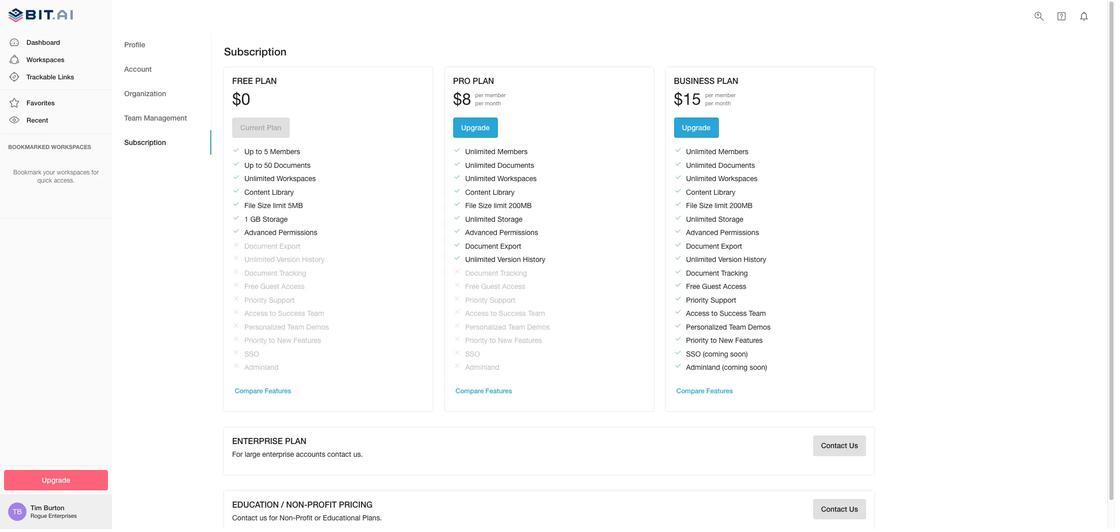 Task type: locate. For each thing, give the bounding box(es) containing it.
2 content library from the left
[[466, 188, 515, 197]]

for
[[232, 451, 243, 459]]

access to success team for $15
[[687, 310, 766, 318]]

2 document export from the left
[[466, 242, 522, 251]]

contact for education / non-profit pricing
[[822, 505, 848, 514]]

1 horizontal spatial documents
[[498, 161, 534, 170]]

1 vertical spatial contact us
[[822, 505, 859, 514]]

unlimited documents for $8
[[466, 161, 534, 170]]

3 demos from the left
[[749, 323, 771, 331]]

3 support from the left
[[711, 296, 737, 304]]

member
[[485, 92, 506, 98], [715, 92, 736, 98]]

demos for $8
[[528, 323, 550, 331]]

upgrade button down $8
[[453, 118, 498, 138]]

demos
[[307, 323, 329, 331], [528, 323, 550, 331], [749, 323, 771, 331]]

2 horizontal spatial compare
[[677, 387, 705, 396]]

0 horizontal spatial version
[[277, 256, 300, 264]]

2 up from the top
[[245, 161, 254, 170]]

1 adminland from the left
[[245, 364, 279, 372]]

upgrade down the $15
[[683, 123, 711, 132]]

1 horizontal spatial content
[[466, 188, 491, 197]]

file for $8
[[466, 202, 477, 210]]

guest for $8
[[482, 283, 501, 291]]

version
[[277, 256, 300, 264], [498, 256, 521, 264], [719, 256, 742, 264]]

0 horizontal spatial content library
[[245, 188, 294, 197]]

priority to new features for $15
[[687, 337, 763, 345]]

1 horizontal spatial new
[[498, 337, 513, 345]]

0 horizontal spatial compare
[[235, 387, 263, 396]]

1 priority to new features from the left
[[245, 337, 321, 345]]

3 unlimited version history from the left
[[687, 256, 767, 264]]

2 horizontal spatial documents
[[719, 161, 755, 170]]

subscription
[[224, 45, 287, 58], [124, 138, 166, 147]]

month inside business plan $15 per member per month
[[715, 100, 731, 106]]

3 personalized from the left
[[687, 323, 728, 331]]

1 guest from the left
[[261, 283, 280, 291]]

limit
[[273, 202, 286, 210], [494, 202, 507, 210], [715, 202, 728, 210]]

1 content from the left
[[245, 188, 270, 197]]

documents
[[274, 161, 311, 170], [498, 161, 534, 170], [719, 161, 755, 170]]

1 file from the left
[[245, 202, 256, 210]]

enterprises
[[49, 514, 77, 520]]

unlimited
[[466, 148, 496, 156], [687, 148, 717, 156], [466, 161, 496, 170], [687, 161, 717, 170], [245, 175, 275, 183], [466, 175, 496, 183], [687, 175, 717, 183], [466, 215, 496, 224], [687, 215, 717, 224], [245, 256, 275, 264], [466, 256, 496, 264], [687, 256, 717, 264]]

2 horizontal spatial content
[[687, 188, 712, 197]]

(coming down sso (coming soon)
[[723, 364, 748, 372]]

1 horizontal spatial soon)
[[750, 364, 768, 372]]

1 horizontal spatial export
[[501, 242, 522, 251]]

member right the $15
[[715, 92, 736, 98]]

3 content library from the left
[[687, 188, 736, 197]]

member inside business plan $15 per member per month
[[715, 92, 736, 98]]

0 horizontal spatial permissions
[[279, 229, 318, 237]]

1 personalized team demos from the left
[[245, 323, 329, 331]]

1 member from the left
[[485, 92, 506, 98]]

3 tracking from the left
[[722, 269, 748, 277]]

upgrade button down the $15
[[674, 118, 719, 138]]

member inside pro plan $8 per member per month
[[485, 92, 506, 98]]

0 horizontal spatial sso
[[245, 350, 259, 358]]

favorites
[[26, 99, 55, 107]]

0 vertical spatial contact us
[[822, 442, 859, 451]]

for right us
[[269, 514, 278, 523]]

1 horizontal spatial guest
[[482, 283, 501, 291]]

month right the $15
[[715, 100, 731, 106]]

personalized for $8
[[466, 323, 507, 331]]

document export for $15
[[687, 242, 743, 251]]

1 size from the left
[[258, 202, 271, 210]]

export for $8
[[501, 242, 522, 251]]

unlimited members for $15
[[687, 148, 749, 156]]

1 vertical spatial for
[[269, 514, 278, 523]]

2 unlimited members from the left
[[687, 148, 749, 156]]

1 unlimited documents from the left
[[466, 161, 534, 170]]

2 content from the left
[[466, 188, 491, 197]]

plans.
[[363, 514, 382, 523]]

up left 50
[[245, 161, 254, 170]]

tim burton rogue enterprises
[[31, 505, 77, 520]]

1 horizontal spatial compare
[[456, 387, 484, 396]]

access to success team
[[245, 310, 324, 318], [466, 310, 545, 318], [687, 310, 766, 318]]

advanced
[[245, 229, 277, 237], [466, 229, 498, 237], [687, 229, 719, 237]]

1 horizontal spatial for
[[269, 514, 278, 523]]

contact
[[822, 442, 848, 451], [822, 505, 848, 514], [232, 514, 258, 523]]

2 unlimited workspaces from the left
[[466, 175, 537, 183]]

$8
[[453, 90, 471, 109]]

3 export from the left
[[722, 242, 743, 251]]

2 horizontal spatial priority to new features
[[687, 337, 763, 345]]

unlimited workspaces for $8
[[466, 175, 537, 183]]

2 horizontal spatial guest
[[703, 283, 722, 291]]

file size limit 200mb for $15
[[687, 202, 753, 210]]

0 horizontal spatial access to success team
[[245, 310, 324, 318]]

0 horizontal spatial free
[[245, 283, 259, 291]]

up
[[245, 148, 254, 156], [245, 161, 254, 170]]

upgrade button
[[453, 118, 498, 138], [674, 118, 719, 138], [4, 471, 108, 491]]

permissions for $0
[[279, 229, 318, 237]]

contact for enterprise plan
[[822, 442, 848, 451]]

up left "5"
[[245, 148, 254, 156]]

1 horizontal spatial priority support
[[466, 296, 516, 304]]

3 limit from the left
[[715, 202, 728, 210]]

team
[[124, 113, 142, 122], [307, 310, 324, 318], [528, 310, 545, 318], [749, 310, 766, 318], [287, 323, 305, 331], [509, 323, 526, 331], [730, 323, 747, 331]]

content for $0
[[245, 188, 270, 197]]

0 horizontal spatial personalized team demos
[[245, 323, 329, 331]]

2 unlimited documents from the left
[[687, 161, 755, 170]]

0 horizontal spatial adminland
[[245, 364, 279, 372]]

3 guest from the left
[[703, 283, 722, 291]]

1 vertical spatial contact
[[822, 505, 848, 514]]

free guest access
[[245, 283, 305, 291], [466, 283, 526, 291], [687, 283, 747, 291]]

access
[[282, 283, 305, 291], [503, 283, 526, 291], [724, 283, 747, 291], [245, 310, 268, 318], [466, 310, 489, 318], [687, 310, 710, 318]]

library for $0
[[272, 188, 294, 197]]

1 us from the top
[[850, 442, 859, 451]]

non-
[[280, 514, 296, 523]]

0 horizontal spatial support
[[269, 296, 295, 304]]

unlimited documents for $15
[[687, 161, 755, 170]]

2 size from the left
[[479, 202, 492, 210]]

document tracking for $0
[[245, 269, 306, 277]]

3 advanced from the left
[[687, 229, 719, 237]]

0 vertical spatial (coming
[[703, 350, 729, 358]]

plan for $8
[[473, 76, 494, 86]]

0 horizontal spatial soon)
[[731, 350, 748, 358]]

plan up accounts
[[285, 437, 307, 446]]

1 document tracking from the left
[[245, 269, 306, 277]]

2 horizontal spatial unlimited version history
[[687, 256, 767, 264]]

1 compare features button from the left
[[232, 384, 294, 400]]

(coming for adminland
[[723, 364, 748, 372]]

1 horizontal spatial demos
[[528, 323, 550, 331]]

workspaces
[[57, 169, 90, 176]]

0 vertical spatial contact
[[822, 442, 848, 451]]

plan right free
[[255, 76, 277, 86]]

2 horizontal spatial upgrade button
[[674, 118, 719, 138]]

0 horizontal spatial priority to new features
[[245, 337, 321, 345]]

2 vertical spatial contact
[[232, 514, 258, 523]]

document export for $8
[[466, 242, 522, 251]]

1 export from the left
[[280, 242, 301, 251]]

2 horizontal spatial priority support
[[687, 296, 737, 304]]

1 access to success team from the left
[[245, 310, 324, 318]]

content library for $15
[[687, 188, 736, 197]]

for right the workspaces
[[91, 169, 99, 176]]

priority
[[245, 296, 267, 304], [466, 296, 488, 304], [687, 296, 709, 304], [245, 337, 267, 345], [466, 337, 488, 345], [687, 337, 709, 345]]

0 vertical spatial soon)
[[731, 350, 748, 358]]

unlimited documents
[[466, 161, 534, 170], [687, 161, 755, 170]]

1 new from the left
[[277, 337, 292, 345]]

content
[[245, 188, 270, 197], [466, 188, 491, 197], [687, 188, 712, 197]]

0 horizontal spatial tracking
[[280, 269, 306, 277]]

content library for $0
[[245, 188, 294, 197]]

1 unlimited storage from the left
[[466, 215, 523, 224]]

month right $8
[[485, 100, 501, 106]]

file for $0
[[245, 202, 256, 210]]

0 horizontal spatial content
[[245, 188, 270, 197]]

unlimited workspaces for $15
[[687, 175, 758, 183]]

upgrade button up burton
[[4, 471, 108, 491]]

2 horizontal spatial new
[[719, 337, 734, 345]]

200mb for $8
[[509, 202, 532, 210]]

plan right pro
[[473, 76, 494, 86]]

success
[[278, 310, 305, 318], [499, 310, 526, 318], [720, 310, 747, 318]]

support for $8
[[490, 296, 516, 304]]

0 vertical spatial subscription
[[224, 45, 287, 58]]

tab list
[[112, 33, 211, 155]]

2 permissions from the left
[[500, 229, 539, 237]]

plan inside pro plan $8 per member per month
[[473, 76, 494, 86]]

0 horizontal spatial storage
[[263, 215, 288, 224]]

access.
[[54, 177, 75, 185]]

1 horizontal spatial history
[[523, 256, 546, 264]]

0 horizontal spatial advanced permissions
[[245, 229, 318, 237]]

priority to new features for $0
[[245, 337, 321, 345]]

workspaces for $8
[[498, 175, 537, 183]]

free guest access for $15
[[687, 283, 747, 291]]

documents for $8
[[498, 161, 534, 170]]

1 compare from the left
[[235, 387, 263, 396]]

2 unlimited storage from the left
[[687, 215, 744, 224]]

personalized team demos for $8
[[466, 323, 550, 331]]

permissions for $15
[[721, 229, 760, 237]]

2 guest from the left
[[482, 283, 501, 291]]

subscription up free
[[224, 45, 287, 58]]

2 horizontal spatial members
[[719, 148, 749, 156]]

export for $0
[[280, 242, 301, 251]]

month inside pro plan $8 per member per month
[[485, 100, 501, 106]]

free
[[245, 283, 259, 291], [466, 283, 480, 291], [687, 283, 701, 291]]

contact us button for enterprise plan
[[814, 436, 867, 457]]

2 limit from the left
[[494, 202, 507, 210]]

file size limit 200mb for $8
[[466, 202, 532, 210]]

for inside education / non-profit pricing contact us for non-profit or educational plans.
[[269, 514, 278, 523]]

workspaces button
[[0, 51, 112, 68]]

2 horizontal spatial compare features button
[[674, 384, 736, 400]]

0 horizontal spatial limit
[[273, 202, 286, 210]]

document export for $0
[[245, 242, 301, 251]]

1 horizontal spatial version
[[498, 256, 521, 264]]

3 priority support from the left
[[687, 296, 737, 304]]

1 horizontal spatial file size limit 200mb
[[687, 202, 753, 210]]

0 horizontal spatial compare features button
[[232, 384, 294, 400]]

to
[[256, 148, 262, 156], [256, 161, 262, 170], [270, 310, 276, 318], [491, 310, 497, 318], [712, 310, 718, 318], [269, 337, 275, 345], [490, 337, 496, 345], [711, 337, 717, 345]]

2 advanced from the left
[[466, 229, 498, 237]]

compare features for $15
[[677, 387, 734, 396]]

2 horizontal spatial tracking
[[722, 269, 748, 277]]

0 horizontal spatial guest
[[261, 283, 280, 291]]

1 horizontal spatial access to success team
[[466, 310, 545, 318]]

contact us button
[[814, 436, 867, 457], [814, 500, 867, 520]]

2 compare features button from the left
[[453, 384, 515, 400]]

upgrade button for $8
[[453, 118, 498, 138]]

non-
[[286, 500, 308, 510]]

1 library from the left
[[272, 188, 294, 197]]

account
[[124, 65, 152, 73]]

1 gb storage
[[245, 215, 288, 224]]

permissions for $8
[[500, 229, 539, 237]]

1 horizontal spatial personalized
[[466, 323, 507, 331]]

limit for $0
[[273, 202, 286, 210]]

1 horizontal spatial content library
[[466, 188, 515, 197]]

0 horizontal spatial library
[[272, 188, 294, 197]]

5mb
[[288, 202, 303, 210]]

advanced for $8
[[466, 229, 498, 237]]

plan right business
[[717, 76, 739, 86]]

unlimited workspaces
[[245, 175, 316, 183], [466, 175, 537, 183], [687, 175, 758, 183]]

1 unlimited version history from the left
[[245, 256, 325, 264]]

bookmarked workspaces
[[8, 143, 91, 150]]

version for $15
[[719, 256, 742, 264]]

team management
[[124, 113, 187, 122]]

1 support from the left
[[269, 296, 295, 304]]

upgrade button for $15
[[674, 118, 719, 138]]

2 horizontal spatial size
[[700, 202, 713, 210]]

plan inside business plan $15 per member per month
[[717, 76, 739, 86]]

3 document tracking from the left
[[687, 269, 748, 277]]

2 members from the left
[[498, 148, 528, 156]]

member right $8
[[485, 92, 506, 98]]

content for $8
[[466, 188, 491, 197]]

1 horizontal spatial upgrade button
[[453, 118, 498, 138]]

3 new from the left
[[719, 337, 734, 345]]

size for $0
[[258, 202, 271, 210]]

1 horizontal spatial unlimited members
[[687, 148, 749, 156]]

guest for $0
[[261, 283, 280, 291]]

0 horizontal spatial priority support
[[245, 296, 295, 304]]

new
[[277, 337, 292, 345], [498, 337, 513, 345], [719, 337, 734, 345]]

2 free from the left
[[466, 283, 480, 291]]

1 file size limit 200mb from the left
[[466, 202, 532, 210]]

storage for $15
[[719, 215, 744, 224]]

1 horizontal spatial upgrade
[[462, 123, 490, 132]]

1 vertical spatial soon)
[[750, 364, 768, 372]]

2 200mb from the left
[[730, 202, 753, 210]]

3 advanced permissions from the left
[[687, 229, 760, 237]]

2 library from the left
[[493, 188, 515, 197]]

members for $8
[[498, 148, 528, 156]]

1 vertical spatial subscription
[[124, 138, 166, 147]]

content for $15
[[687, 188, 712, 197]]

2 horizontal spatial unlimited workspaces
[[687, 175, 758, 183]]

$0
[[232, 90, 250, 109]]

sso
[[245, 350, 259, 358], [466, 350, 480, 358], [687, 350, 701, 358]]

adminland for $0
[[245, 364, 279, 372]]

2 month from the left
[[715, 100, 731, 106]]

1 contact us from the top
[[822, 442, 859, 451]]

2 compare features from the left
[[456, 387, 512, 396]]

2 contact us from the top
[[822, 505, 859, 514]]

1 content library from the left
[[245, 188, 294, 197]]

2 document tracking from the left
[[466, 269, 527, 277]]

0 horizontal spatial new
[[277, 337, 292, 345]]

0 horizontal spatial upgrade
[[42, 476, 70, 485]]

plan inside enterprise plan for large enterprise accounts contact us.
[[285, 437, 307, 446]]

3 documents from the left
[[719, 161, 755, 170]]

unlimited version history
[[245, 256, 325, 264], [466, 256, 546, 264], [687, 256, 767, 264]]

2 access to success team from the left
[[466, 310, 545, 318]]

3 permissions from the left
[[721, 229, 760, 237]]

links
[[58, 73, 74, 81]]

1 limit from the left
[[273, 202, 286, 210]]

1 free guest access from the left
[[245, 283, 305, 291]]

file
[[245, 202, 256, 210], [466, 202, 477, 210], [687, 202, 698, 210]]

1 horizontal spatial library
[[493, 188, 515, 197]]

limit for $15
[[715, 202, 728, 210]]

2 demos from the left
[[528, 323, 550, 331]]

0 horizontal spatial for
[[91, 169, 99, 176]]

advanced for $0
[[245, 229, 277, 237]]

1 vertical spatial up
[[245, 161, 254, 170]]

2 success from the left
[[499, 310, 526, 318]]

3 size from the left
[[700, 202, 713, 210]]

1 advanced from the left
[[245, 229, 277, 237]]

plan inside the free plan $0
[[255, 76, 277, 86]]

0 horizontal spatial members
[[270, 148, 300, 156]]

0 horizontal spatial history
[[302, 256, 325, 264]]

3 history from the left
[[744, 256, 767, 264]]

compare for $8
[[456, 387, 484, 396]]

3 free guest access from the left
[[687, 283, 747, 291]]

contact us button for education / non-profit pricing
[[814, 500, 867, 520]]

trackable
[[26, 73, 56, 81]]

1 horizontal spatial file
[[466, 202, 477, 210]]

3 free from the left
[[687, 283, 701, 291]]

0 horizontal spatial unlimited documents
[[466, 161, 534, 170]]

2 horizontal spatial success
[[720, 310, 747, 318]]

1 vertical spatial (coming
[[723, 364, 748, 372]]

file size limit 200mb
[[466, 202, 532, 210], [687, 202, 753, 210]]

sso for $8
[[466, 350, 480, 358]]

1 horizontal spatial document export
[[466, 242, 522, 251]]

free
[[232, 76, 253, 86]]

unlimited members
[[466, 148, 528, 156], [687, 148, 749, 156]]

2 horizontal spatial adminland
[[687, 364, 721, 372]]

1 horizontal spatial free
[[466, 283, 480, 291]]

advanced permissions for $8
[[466, 229, 539, 237]]

2 member from the left
[[715, 92, 736, 98]]

advanced for $15
[[687, 229, 719, 237]]

2 horizontal spatial free guest access
[[687, 283, 747, 291]]

tracking
[[280, 269, 306, 277], [501, 269, 527, 277], [722, 269, 748, 277]]

2 advanced permissions from the left
[[466, 229, 539, 237]]

1 month from the left
[[485, 100, 501, 106]]

upgrade down $8
[[462, 123, 490, 132]]

1 horizontal spatial limit
[[494, 202, 507, 210]]

business
[[674, 76, 715, 86]]

up to 50 documents
[[245, 161, 311, 170]]

tracking for $15
[[722, 269, 748, 277]]

1 version from the left
[[277, 256, 300, 264]]

3 version from the left
[[719, 256, 742, 264]]

2 free guest access from the left
[[466, 283, 526, 291]]

personalized team demos
[[245, 323, 329, 331], [466, 323, 550, 331], [687, 323, 771, 331]]

document tracking
[[245, 269, 306, 277], [466, 269, 527, 277], [687, 269, 748, 277]]

for
[[91, 169, 99, 176], [269, 514, 278, 523]]

3 compare features button from the left
[[674, 384, 736, 400]]

adminland
[[245, 364, 279, 372], [466, 364, 500, 372], [687, 364, 721, 372]]

free for $15
[[687, 283, 701, 291]]

1 sso from the left
[[245, 350, 259, 358]]

upgrade up burton
[[42, 476, 70, 485]]

soon)
[[731, 350, 748, 358], [750, 364, 768, 372]]

(coming up adminland (coming soon)
[[703, 350, 729, 358]]

0 horizontal spatial unlimited version history
[[245, 256, 325, 264]]

200mb
[[509, 202, 532, 210], [730, 202, 753, 210]]

members
[[270, 148, 300, 156], [498, 148, 528, 156], [719, 148, 749, 156]]

2 horizontal spatial personalized team demos
[[687, 323, 771, 331]]

3 priority to new features from the left
[[687, 337, 763, 345]]

tab list containing profile
[[112, 33, 211, 155]]

1 history from the left
[[302, 256, 325, 264]]

0 vertical spatial up
[[245, 148, 254, 156]]

history
[[302, 256, 325, 264], [523, 256, 546, 264], [744, 256, 767, 264]]

document
[[245, 242, 278, 251], [466, 242, 499, 251], [687, 242, 720, 251], [245, 269, 278, 277], [466, 269, 499, 277], [687, 269, 720, 277]]

1 horizontal spatial compare features button
[[453, 384, 515, 400]]

1 document export from the left
[[245, 242, 301, 251]]

month
[[485, 100, 501, 106], [715, 100, 731, 106]]

1 success from the left
[[278, 310, 305, 318]]

history for $0
[[302, 256, 325, 264]]

2 new from the left
[[498, 337, 513, 345]]

personalized
[[245, 323, 286, 331], [466, 323, 507, 331], [687, 323, 728, 331]]

bookmark
[[13, 169, 41, 176]]

features
[[294, 337, 321, 345], [515, 337, 542, 345], [736, 337, 763, 345], [265, 387, 291, 396], [486, 387, 512, 396], [707, 387, 734, 396]]

2 personalized from the left
[[466, 323, 507, 331]]

1 horizontal spatial adminland
[[466, 364, 500, 372]]

1 compare features from the left
[[235, 387, 291, 396]]

advanced permissions
[[245, 229, 318, 237], [466, 229, 539, 237], [687, 229, 760, 237]]

1 horizontal spatial support
[[490, 296, 516, 304]]

dashboard
[[26, 38, 60, 46]]

1 advanced permissions from the left
[[245, 229, 318, 237]]

1 horizontal spatial advanced permissions
[[466, 229, 539, 237]]

per
[[476, 92, 484, 98], [706, 92, 714, 98], [476, 100, 484, 106], [706, 100, 714, 106]]

2 personalized team demos from the left
[[466, 323, 550, 331]]

0 horizontal spatial member
[[485, 92, 506, 98]]

0 vertical spatial contact us button
[[814, 436, 867, 457]]

documents for $15
[[719, 161, 755, 170]]

compare features
[[235, 387, 291, 396], [456, 387, 512, 396], [677, 387, 734, 396]]

0 horizontal spatial compare features
[[235, 387, 291, 396]]

storage
[[263, 215, 288, 224], [498, 215, 523, 224], [719, 215, 744, 224]]

support for $15
[[711, 296, 737, 304]]

guest
[[261, 283, 280, 291], [482, 283, 501, 291], [703, 283, 722, 291]]

history for $8
[[523, 256, 546, 264]]

2 export from the left
[[501, 242, 522, 251]]

1 horizontal spatial member
[[715, 92, 736, 98]]

1 horizontal spatial personalized team demos
[[466, 323, 550, 331]]

unlimited storage for $15
[[687, 215, 744, 224]]

0 horizontal spatial unlimited storage
[[466, 215, 523, 224]]

new for $15
[[719, 337, 734, 345]]

3 unlimited workspaces from the left
[[687, 175, 758, 183]]

subscription down team management on the left
[[124, 138, 166, 147]]

us for education / non-profit pricing
[[850, 505, 859, 514]]

file size limit 5mb
[[245, 202, 303, 210]]

1 200mb from the left
[[509, 202, 532, 210]]

1 horizontal spatial tracking
[[501, 269, 527, 277]]

up to 5 members
[[245, 148, 300, 156]]

2 sso from the left
[[466, 350, 480, 358]]

free for $0
[[245, 283, 259, 291]]

0 horizontal spatial unlimited workspaces
[[245, 175, 316, 183]]

success for $0
[[278, 310, 305, 318]]

1 horizontal spatial size
[[479, 202, 492, 210]]

2 us from the top
[[850, 505, 859, 514]]

1 personalized from the left
[[245, 323, 286, 331]]

export
[[280, 242, 301, 251], [501, 242, 522, 251], [722, 242, 743, 251]]

limit for $8
[[494, 202, 507, 210]]

1 horizontal spatial unlimited documents
[[687, 161, 755, 170]]

2 history from the left
[[523, 256, 546, 264]]

1 horizontal spatial advanced
[[466, 229, 498, 237]]

us
[[850, 442, 859, 451], [850, 505, 859, 514]]

2 compare from the left
[[456, 387, 484, 396]]



Task type: vqa. For each thing, say whether or not it's contained in the screenshot.
Personalized Team Demos
yes



Task type: describe. For each thing, give the bounding box(es) containing it.
up for up to 5 members
[[245, 148, 254, 156]]

account link
[[112, 57, 211, 82]]

(coming for sso
[[703, 350, 729, 358]]

contact us for education / non-profit pricing
[[822, 505, 859, 514]]

1 demos from the left
[[307, 323, 329, 331]]

enterprise
[[262, 451, 294, 459]]

plan for for
[[285, 437, 307, 446]]

document tracking for $8
[[466, 269, 527, 277]]

priority support for $15
[[687, 296, 737, 304]]

history for $15
[[744, 256, 767, 264]]

soon) for adminland (coming soon)
[[750, 364, 768, 372]]

0 horizontal spatial subscription
[[124, 138, 166, 147]]

us.
[[354, 451, 363, 459]]

5
[[264, 148, 268, 156]]

library for $8
[[493, 188, 515, 197]]

personalized team demos for $0
[[245, 323, 329, 331]]

dashboard button
[[0, 33, 112, 51]]

advanced permissions for $0
[[245, 229, 318, 237]]

tracking for $8
[[501, 269, 527, 277]]

quick
[[37, 177, 52, 185]]

free guest access for $8
[[466, 283, 526, 291]]

education
[[232, 500, 279, 510]]

content library for $8
[[466, 188, 515, 197]]

up for up to 50 documents
[[245, 161, 254, 170]]

profit
[[308, 500, 337, 510]]

accounts
[[296, 451, 326, 459]]

unlimited version history for $8
[[466, 256, 546, 264]]

members for $15
[[719, 148, 749, 156]]

adminland (coming soon)
[[687, 364, 768, 372]]

priority support for $0
[[245, 296, 295, 304]]

member for $15
[[715, 92, 736, 98]]

enterprise
[[232, 437, 283, 446]]

enterprise plan for large enterprise accounts contact us.
[[232, 437, 363, 459]]

large
[[245, 451, 260, 459]]

/
[[281, 500, 284, 510]]

3 sso from the left
[[687, 350, 701, 358]]

profile
[[124, 40, 145, 49]]

version for $8
[[498, 256, 521, 264]]

personalized for $15
[[687, 323, 728, 331]]

3 adminland from the left
[[687, 364, 721, 372]]

size for $8
[[479, 202, 492, 210]]

workspaces
[[51, 143, 91, 150]]

compare for $0
[[235, 387, 263, 396]]

success for $8
[[499, 310, 526, 318]]

support for $0
[[269, 296, 295, 304]]

1 horizontal spatial subscription
[[224, 45, 287, 58]]

1 storage from the left
[[263, 215, 288, 224]]

workspaces inside button
[[26, 55, 64, 64]]

file for $15
[[687, 202, 698, 210]]

compare features button for $8
[[453, 384, 515, 400]]

free for $8
[[466, 283, 480, 291]]

pricing
[[339, 500, 373, 510]]

organization
[[124, 89, 166, 98]]

pro plan $8 per member per month
[[453, 76, 506, 109]]

workspaces for $0
[[277, 175, 316, 183]]

sso (coming soon)
[[687, 350, 748, 358]]

management
[[144, 113, 187, 122]]

education / non-profit pricing contact us for non-profit or educational plans.
[[232, 500, 382, 523]]

team management link
[[112, 106, 211, 130]]

favorites button
[[0, 94, 112, 112]]

bookmarked
[[8, 143, 50, 150]]

compare for $15
[[677, 387, 705, 396]]

priority to new features for $8
[[466, 337, 542, 345]]

1 members from the left
[[270, 148, 300, 156]]

adminland for $8
[[466, 364, 500, 372]]

subscription link
[[112, 130, 211, 155]]

trackable links button
[[0, 68, 112, 86]]

tb
[[13, 509, 22, 517]]

rogue
[[31, 514, 47, 520]]

pro
[[453, 76, 471, 86]]

recent button
[[0, 112, 112, 129]]

tim
[[31, 505, 42, 513]]

us
[[260, 514, 267, 523]]

bookmark your workspaces for quick access.
[[13, 169, 99, 185]]

access to success team for $0
[[245, 310, 324, 318]]

personalized team demos for $15
[[687, 323, 771, 331]]

plan for $15
[[717, 76, 739, 86]]

upgrade for $8
[[462, 123, 490, 132]]

contact inside education / non-profit pricing contact us for non-profit or educational plans.
[[232, 514, 258, 523]]

profit
[[296, 514, 313, 523]]

tracking for $0
[[280, 269, 306, 277]]

sso for $0
[[245, 350, 259, 358]]

1
[[245, 215, 249, 224]]

member for $8
[[485, 92, 506, 98]]

document tracking for $15
[[687, 269, 748, 277]]

version for $0
[[277, 256, 300, 264]]

your
[[43, 169, 55, 176]]

0 horizontal spatial upgrade button
[[4, 471, 108, 491]]

demos for $15
[[749, 323, 771, 331]]

plan for $0
[[255, 76, 277, 86]]

unlimited storage for $8
[[466, 215, 523, 224]]

unlimited members for $8
[[466, 148, 528, 156]]

trackable links
[[26, 73, 74, 81]]

1 documents from the left
[[274, 161, 311, 170]]

contact us for enterprise plan
[[822, 442, 859, 451]]

soon) for sso (coming soon)
[[731, 350, 748, 358]]

size for $15
[[700, 202, 713, 210]]

recent
[[26, 116, 48, 125]]

gb
[[251, 215, 261, 224]]

storage for $8
[[498, 215, 523, 224]]

$15
[[674, 90, 702, 109]]

organization link
[[112, 82, 211, 106]]

free plan $0
[[232, 76, 277, 109]]

business plan $15 per member per month
[[674, 76, 739, 109]]

for inside bookmark your workspaces for quick access.
[[91, 169, 99, 176]]

upgrade for $15
[[683, 123, 711, 132]]

library for $15
[[714, 188, 736, 197]]

personalized for $0
[[245, 323, 286, 331]]

compare features button for $15
[[674, 384, 736, 400]]

free guest access for $0
[[245, 283, 305, 291]]

advanced permissions for $15
[[687, 229, 760, 237]]

educational
[[323, 514, 361, 523]]

profile link
[[112, 33, 211, 57]]

50
[[264, 161, 272, 170]]

month for $8
[[485, 100, 501, 106]]

unlimited version history for $15
[[687, 256, 767, 264]]

or
[[315, 514, 321, 523]]

contact
[[328, 451, 352, 459]]

new for $0
[[277, 337, 292, 345]]

burton
[[44, 505, 64, 513]]

us for enterprise plan
[[850, 442, 859, 451]]

export for $15
[[722, 242, 743, 251]]



